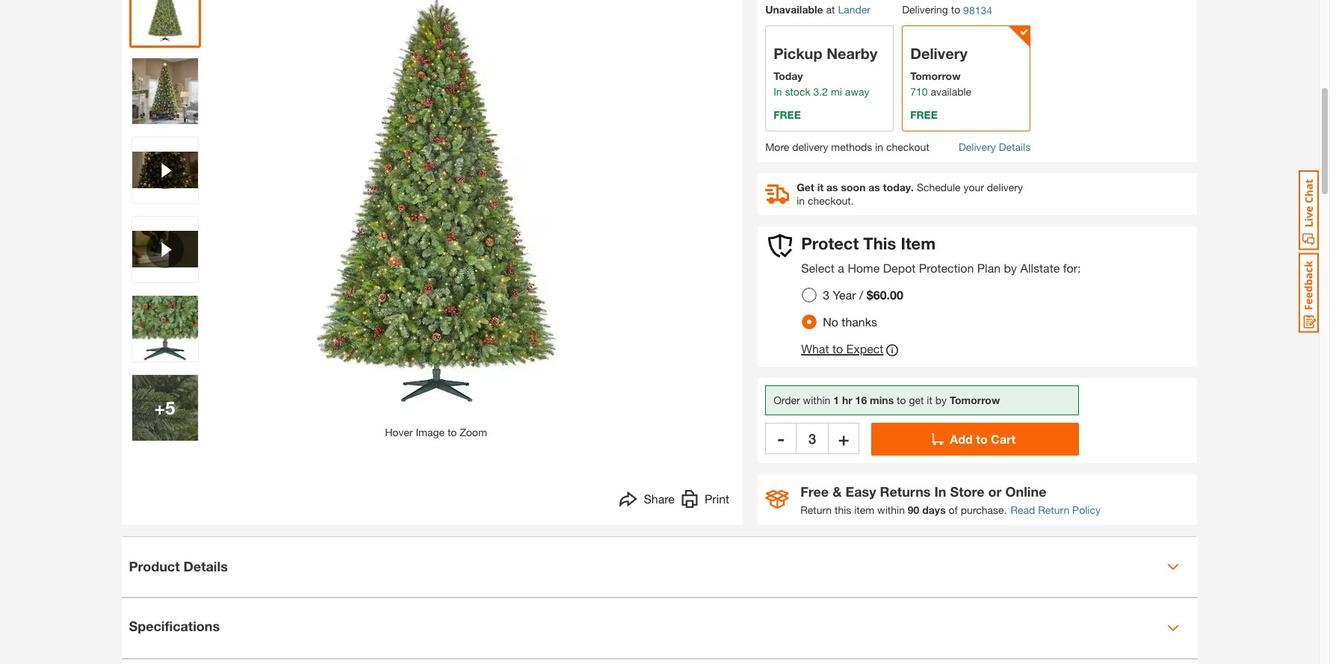 Task type: describe. For each thing, give the bounding box(es) containing it.
schedule your delivery in checkout.
[[797, 181, 1023, 207]]

2 return from the left
[[1038, 504, 1070, 516]]

tomorrow inside delivery tomorrow 710 available
[[910, 70, 961, 82]]

98134
[[963, 4, 993, 17]]

3 year / $60.00
[[823, 288, 903, 302]]

home accents holiday pre lit christmas trees 23pg90123 a0.3 image
[[132, 375, 198, 441]]

lander
[[838, 3, 871, 16]]

free
[[801, 483, 829, 500]]

caret image
[[1167, 622, 1179, 634]]

free for tomorrow
[[910, 109, 938, 121]]

schedule
[[917, 181, 961, 194]]

icon image
[[765, 491, 789, 509]]

3.2
[[814, 85, 828, 98]]

$60.00
[[867, 288, 903, 302]]

+ button
[[828, 423, 860, 454]]

what to expect button
[[801, 341, 899, 359]]

what to expect
[[801, 341, 884, 356]]

&
[[833, 483, 842, 500]]

order
[[774, 394, 800, 407]]

this
[[835, 504, 852, 516]]

print button
[[681, 490, 730, 512]]

live chat image
[[1299, 170, 1319, 250]]

select
[[801, 261, 835, 275]]

share button
[[620, 490, 675, 512]]

specifications button
[[121, 599, 1198, 658]]

get
[[797, 181, 814, 194]]

away
[[845, 85, 870, 98]]

delivery tomorrow 710 available
[[910, 45, 972, 98]]

specifications
[[129, 618, 220, 634]]

year
[[833, 288, 856, 302]]

available
[[931, 85, 972, 98]]

product
[[129, 559, 180, 575]]

- button
[[765, 423, 797, 454]]

no
[[823, 314, 839, 329]]

option group containing 3 year /
[[796, 282, 915, 335]]

add
[[950, 432, 973, 446]]

0 vertical spatial it
[[817, 181, 824, 194]]

expect
[[847, 341, 884, 356]]

6329914715112 image
[[132, 217, 198, 282]]

-
[[778, 428, 785, 449]]

3
[[823, 288, 830, 302]]

delivering to 98134
[[902, 3, 993, 17]]

hover
[[385, 426, 413, 439]]

+ for +
[[839, 428, 849, 449]]

2 as from the left
[[869, 181, 880, 194]]

to for delivering
[[951, 3, 961, 16]]

home
[[848, 261, 880, 275]]

checkout.
[[808, 195, 854, 207]]

unavailable at lander
[[765, 3, 871, 16]]

hover image to zoom
[[385, 426, 487, 439]]

protect this item select a home depot protection plan by allstate for:
[[801, 234, 1081, 275]]

days
[[923, 504, 946, 516]]

mins
[[870, 394, 894, 407]]

details for delivery details
[[999, 141, 1031, 153]]

home accents holiday pre lit christmas trees 23pg90123 40.2 image
[[132, 296, 198, 362]]

product details
[[129, 559, 228, 575]]

more
[[765, 141, 790, 153]]

pickup
[[774, 45, 823, 62]]

delivery inside 'schedule your delivery in checkout.'
[[987, 181, 1023, 194]]

1 vertical spatial tomorrow
[[950, 394, 1000, 407]]

in for checkout.
[[797, 195, 805, 207]]

this
[[863, 234, 896, 254]]

image
[[416, 426, 445, 439]]

item
[[854, 504, 875, 516]]

to for what
[[833, 341, 843, 356]]

710
[[910, 85, 928, 98]]

delivery details
[[959, 141, 1031, 153]]

delivery for delivery details
[[959, 141, 996, 153]]

checkout
[[886, 141, 930, 153]]

free for nearby
[[774, 109, 801, 121]]

to for add
[[976, 432, 988, 446]]

product details button
[[121, 537, 1198, 597]]

delivery details button
[[959, 139, 1031, 155]]

0 horizontal spatial within
[[803, 394, 831, 407]]

90
[[908, 504, 920, 516]]

6329748467112 image
[[132, 137, 198, 203]]

protect
[[801, 234, 859, 254]]

soon
[[841, 181, 866, 194]]

today.
[[883, 181, 914, 194]]

purchase.
[[961, 504, 1007, 516]]



Task type: locate. For each thing, give the bounding box(es) containing it.
to right the what
[[833, 341, 843, 356]]

0 horizontal spatial free
[[774, 109, 801, 121]]

depot
[[883, 261, 916, 275]]

in
[[774, 85, 782, 98], [935, 483, 947, 500]]

methods
[[831, 141, 872, 153]]

by for item
[[1004, 261, 1017, 275]]

1 horizontal spatial as
[[869, 181, 880, 194]]

or
[[988, 483, 1002, 500]]

share
[[644, 492, 675, 506]]

details for product details
[[184, 559, 228, 575]]

free down stock
[[774, 109, 801, 121]]

1 horizontal spatial return
[[1038, 504, 1070, 516]]

more delivery methods in checkout
[[765, 141, 930, 153]]

0 horizontal spatial as
[[827, 181, 838, 194]]

by right plan
[[1004, 261, 1017, 275]]

free & easy returns in store or online return this item within 90 days of purchase. read return policy
[[801, 483, 1101, 516]]

for:
[[1063, 261, 1081, 275]]

1 vertical spatial it
[[927, 394, 933, 407]]

5
[[165, 397, 175, 418]]

add to cart
[[950, 432, 1016, 446]]

returns
[[880, 483, 931, 500]]

to right add
[[976, 432, 988, 446]]

delivery
[[792, 141, 828, 153], [987, 181, 1023, 194]]

delivery inside delivery tomorrow 710 available
[[910, 45, 968, 62]]

1 horizontal spatial in
[[875, 141, 884, 153]]

item
[[901, 234, 936, 254]]

1
[[834, 394, 839, 407]]

pickup nearby today in stock 3.2 mi away
[[774, 45, 878, 98]]

thanks
[[842, 314, 878, 329]]

print
[[705, 492, 730, 506]]

within inside "free & easy returns in store or online return this item within 90 days of purchase. read return policy"
[[878, 504, 905, 516]]

by for 1
[[936, 394, 947, 407]]

as up checkout.
[[827, 181, 838, 194]]

home accents holiday pre lit christmas trees 23pg90123 e1.1 image
[[132, 58, 198, 124]]

0 horizontal spatial in
[[797, 195, 805, 207]]

1 return from the left
[[801, 504, 832, 516]]

cart
[[991, 432, 1016, 446]]

free
[[774, 109, 801, 121], [910, 109, 938, 121]]

by right get
[[936, 394, 947, 407]]

no thanks
[[823, 314, 878, 329]]

tomorrow up the add to cart button
[[950, 394, 1000, 407]]

in
[[875, 141, 884, 153], [797, 195, 805, 207]]

it
[[817, 181, 824, 194], [927, 394, 933, 407]]

1 horizontal spatial details
[[999, 141, 1031, 153]]

easy
[[846, 483, 876, 500]]

mi
[[831, 85, 842, 98]]

delivery right the more
[[792, 141, 828, 153]]

to inside delivering to 98134
[[951, 3, 961, 16]]

0 vertical spatial +
[[154, 397, 165, 418]]

order within 1 hr 16 mins to get it by tomorrow
[[774, 394, 1000, 407]]

+ 5
[[154, 397, 175, 418]]

1 horizontal spatial delivery
[[987, 181, 1023, 194]]

1 horizontal spatial in
[[935, 483, 947, 500]]

in for checkout
[[875, 141, 884, 153]]

+ inside button
[[839, 428, 849, 449]]

hr
[[842, 394, 853, 407]]

0 vertical spatial in
[[774, 85, 782, 98]]

return right read
[[1038, 504, 1070, 516]]

tomorrow
[[910, 70, 961, 82], [950, 394, 1000, 407]]

None field
[[797, 423, 828, 454]]

to left "98134"
[[951, 3, 961, 16]]

lander button
[[838, 3, 871, 16]]

option group
[[796, 282, 915, 335]]

0 horizontal spatial in
[[774, 85, 782, 98]]

feedback link image
[[1299, 253, 1319, 333]]

details
[[999, 141, 1031, 153], [184, 559, 228, 575]]

0 horizontal spatial by
[[936, 394, 947, 407]]

0 vertical spatial by
[[1004, 261, 1017, 275]]

98134 link
[[963, 2, 993, 18]]

0 horizontal spatial details
[[184, 559, 228, 575]]

1 vertical spatial delivery
[[959, 141, 996, 153]]

in right methods in the right of the page
[[875, 141, 884, 153]]

delivery for delivery tomorrow 710 available
[[910, 45, 968, 62]]

0 vertical spatial tomorrow
[[910, 70, 961, 82]]

+ for + 5
[[154, 397, 165, 418]]

at
[[826, 3, 835, 16]]

1 horizontal spatial +
[[839, 428, 849, 449]]

1 vertical spatial delivery
[[987, 181, 1023, 194]]

protection
[[919, 261, 974, 275]]

delivery up available
[[910, 45, 968, 62]]

1 horizontal spatial free
[[910, 109, 938, 121]]

in inside "free & easy returns in store or online return this item within 90 days of purchase. read return policy"
[[935, 483, 947, 500]]

delivery inside button
[[959, 141, 996, 153]]

+
[[154, 397, 165, 418], [839, 428, 849, 449]]

online
[[1006, 483, 1047, 500]]

what
[[801, 341, 829, 356]]

1 vertical spatial in
[[935, 483, 947, 500]]

0 vertical spatial delivery
[[792, 141, 828, 153]]

add to cart button
[[872, 423, 1079, 456]]

caret image
[[1167, 561, 1179, 573]]

to
[[951, 3, 961, 16], [833, 341, 843, 356], [897, 394, 906, 407], [448, 426, 457, 439], [976, 432, 988, 446]]

hover image to zoom button
[[212, 0, 660, 440]]

1 vertical spatial within
[[878, 504, 905, 516]]

1 vertical spatial by
[[936, 394, 947, 407]]

within left 1 at right bottom
[[803, 394, 831, 407]]

in inside 'schedule your delivery in checkout.'
[[797, 195, 805, 207]]

by
[[1004, 261, 1017, 275], [936, 394, 947, 407]]

1 free from the left
[[774, 109, 801, 121]]

1 vertical spatial details
[[184, 559, 228, 575]]

as right soon
[[869, 181, 880, 194]]

home accents holiday pre lit christmas trees 23pg90123 64.0 image
[[132, 0, 198, 45]]

of
[[949, 504, 958, 516]]

delivery
[[910, 45, 968, 62], [959, 141, 996, 153]]

within left 90
[[878, 504, 905, 516]]

within
[[803, 394, 831, 407], [878, 504, 905, 516]]

1 vertical spatial +
[[839, 428, 849, 449]]

your
[[964, 181, 984, 194]]

get
[[909, 394, 924, 407]]

in down today
[[774, 85, 782, 98]]

0 vertical spatial delivery
[[910, 45, 968, 62]]

1 as from the left
[[827, 181, 838, 194]]

0 vertical spatial details
[[999, 141, 1031, 153]]

delivery right your
[[987, 181, 1023, 194]]

by inside protect this item select a home depot protection plan by allstate for:
[[1004, 261, 1017, 275]]

read return policy link
[[1011, 502, 1101, 518]]

unavailable
[[765, 3, 823, 16]]

free down 710
[[910, 109, 938, 121]]

policy
[[1073, 504, 1101, 516]]

today
[[774, 70, 803, 82]]

read
[[1011, 504, 1035, 516]]

a
[[838, 261, 845, 275]]

return down free
[[801, 504, 832, 516]]

tomorrow up available
[[910, 70, 961, 82]]

get it as soon as today.
[[797, 181, 914, 194]]

0 vertical spatial in
[[875, 141, 884, 153]]

1 vertical spatial in
[[797, 195, 805, 207]]

details inside button
[[999, 141, 1031, 153]]

delivery up your
[[959, 141, 996, 153]]

1 horizontal spatial by
[[1004, 261, 1017, 275]]

16
[[855, 394, 867, 407]]

2 free from the left
[[910, 109, 938, 121]]

/
[[860, 288, 864, 302]]

nearby
[[827, 45, 878, 62]]

details inside 'button'
[[184, 559, 228, 575]]

in down get
[[797, 195, 805, 207]]

in inside pickup nearby today in stock 3.2 mi away
[[774, 85, 782, 98]]

0 horizontal spatial return
[[801, 504, 832, 516]]

in up days at the right bottom of the page
[[935, 483, 947, 500]]

zoom
[[460, 426, 487, 439]]

1 horizontal spatial it
[[927, 394, 933, 407]]

return
[[801, 504, 832, 516], [1038, 504, 1070, 516]]

store
[[950, 483, 985, 500]]

stock
[[785, 85, 811, 98]]

to left get
[[897, 394, 906, 407]]

0 horizontal spatial +
[[154, 397, 165, 418]]

0 vertical spatial within
[[803, 394, 831, 407]]

0 horizontal spatial it
[[817, 181, 824, 194]]

plan
[[977, 261, 1001, 275]]

to left the zoom
[[448, 426, 457, 439]]

0 horizontal spatial delivery
[[792, 141, 828, 153]]

allstate
[[1021, 261, 1060, 275]]

as
[[827, 181, 838, 194], [869, 181, 880, 194]]

1 horizontal spatial within
[[878, 504, 905, 516]]



Task type: vqa. For each thing, say whether or not it's contained in the screenshot.
Year at the top right of the page
yes



